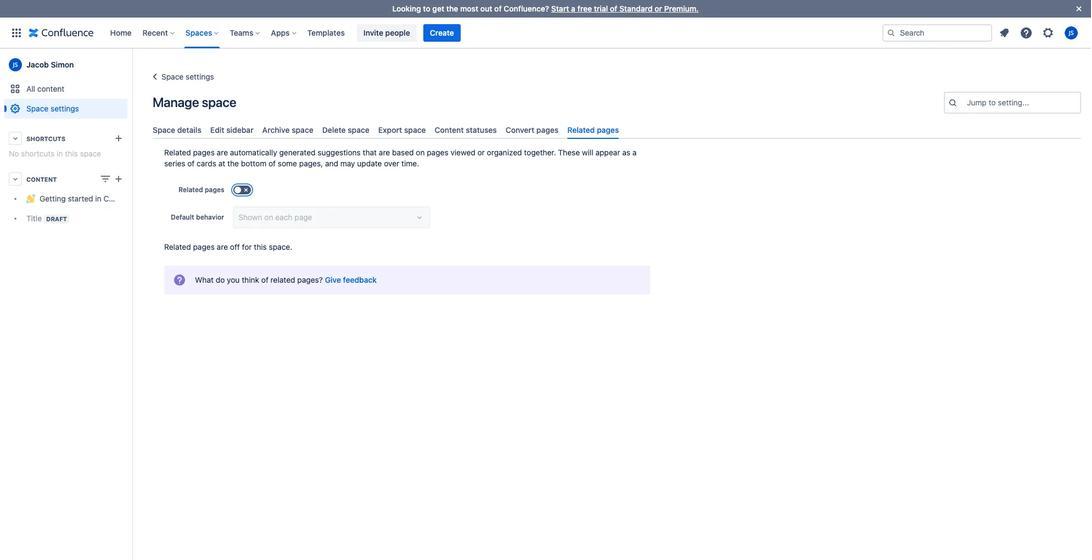 Task type: describe. For each thing, give the bounding box(es) containing it.
jump to setting...
[[967, 98, 1029, 107]]

of right think
[[261, 275, 269, 285]]

behavior
[[196, 213, 224, 221]]

1 vertical spatial space settings link
[[4, 99, 127, 119]]

start
[[551, 4, 569, 13]]

0 vertical spatial space
[[161, 72, 184, 81]]

started
[[68, 194, 93, 203]]

related up will
[[568, 125, 595, 135]]

are for related pages are off for this space.
[[217, 242, 228, 252]]

space.
[[269, 242, 292, 252]]

global element
[[7, 17, 883, 48]]

space inside space element
[[80, 149, 101, 158]]

archive
[[262, 125, 290, 135]]

notification icon image
[[998, 26, 1011, 39]]

that
[[363, 148, 377, 157]]

free
[[578, 4, 592, 13]]

templates link
[[304, 24, 348, 41]]

will
[[582, 148, 594, 157]]

of left 'some' at the top of the page
[[269, 159, 276, 168]]

cards
[[197, 159, 216, 168]]

shortcuts button
[[4, 129, 127, 148]]

content statuses link
[[430, 121, 501, 139]]

help icon image
[[1020, 26, 1033, 39]]

create
[[430, 28, 454, 37]]

jacob simon
[[26, 60, 74, 69]]

invite people
[[364, 28, 410, 37]]

title draft
[[26, 214, 67, 223]]

space for archive space
[[292, 125, 314, 135]]

the inside related pages are automatically generated suggestions that are based on pages viewed or organized together. these will appear as a series of cards at the bottom of some pages, and may update over time.
[[227, 159, 239, 168]]

content for content
[[26, 175, 57, 183]]

all content
[[26, 84, 64, 93]]

on
[[416, 148, 425, 157]]

start a free trial of standard or premium. link
[[551, 4, 699, 13]]

together.
[[524, 148, 556, 157]]

banner containing home
[[0, 17, 1091, 48]]

0 vertical spatial space settings link
[[148, 70, 214, 83]]

space details
[[153, 125, 202, 135]]

settings icon image
[[1042, 26, 1055, 39]]

spaces
[[186, 28, 212, 37]]

give
[[325, 275, 341, 285]]

looking to get the most out of confluence? start a free trial of standard or premium.
[[392, 4, 699, 13]]

details
[[177, 125, 202, 135]]

open image
[[413, 211, 426, 224]]

recent button
[[139, 24, 179, 41]]

delete space link
[[318, 121, 374, 139]]

tree inside space element
[[4, 189, 144, 228]]

related pages are off for this space.
[[164, 242, 292, 252]]

edit
[[210, 125, 224, 135]]

related pages link
[[563, 121, 624, 139]]

getting started in confluence
[[40, 194, 144, 203]]

organized
[[487, 148, 522, 157]]

space details link
[[148, 121, 206, 139]]

pages up together.
[[537, 125, 559, 135]]

confluence?
[[504, 4, 549, 13]]

teams button
[[227, 24, 264, 41]]

shortcuts
[[21, 149, 55, 158]]

export space link
[[374, 121, 430, 139]]

related
[[271, 275, 295, 285]]

space for delete space
[[348, 125, 370, 135]]

no
[[9, 149, 19, 158]]

create a page image
[[112, 172, 125, 186]]

to for get
[[423, 4, 431, 13]]

jacob
[[26, 60, 49, 69]]

0 horizontal spatial related pages
[[179, 186, 224, 194]]

suggestions
[[318, 148, 361, 157]]

search image
[[887, 28, 896, 37]]

all
[[26, 84, 35, 93]]

invite people button
[[357, 24, 417, 41]]

based
[[392, 148, 414, 157]]

some
[[278, 159, 297, 168]]

feedback
[[343, 275, 377, 285]]

and
[[325, 159, 338, 168]]

trial
[[594, 4, 608, 13]]

these
[[558, 148, 580, 157]]

export space
[[378, 125, 426, 135]]

in for started
[[95, 194, 101, 203]]

time.
[[402, 159, 419, 168]]

Search field
[[883, 24, 993, 41]]

out
[[481, 4, 492, 13]]

appear
[[596, 148, 620, 157]]

in for shortcuts
[[57, 149, 63, 158]]

of left "cards"
[[187, 159, 195, 168]]

update
[[357, 159, 382, 168]]

templates
[[307, 28, 345, 37]]

archive space
[[262, 125, 314, 135]]

content statuses
[[435, 125, 497, 135]]

edit sidebar link
[[206, 121, 258, 139]]

may
[[340, 159, 355, 168]]

pages down at
[[205, 186, 224, 194]]

title
[[26, 214, 42, 223]]

statuses
[[466, 125, 497, 135]]

tab list containing space details
[[148, 121, 1086, 139]]

shortcuts
[[26, 135, 65, 142]]

export
[[378, 125, 402, 135]]

collapse sidebar image
[[120, 54, 144, 76]]



Task type: locate. For each thing, give the bounding box(es) containing it.
invite
[[364, 28, 383, 37]]

of right trial
[[610, 4, 618, 13]]

or inside related pages are automatically generated suggestions that are based on pages viewed or organized together. these will appear as a series of cards at the bottom of some pages, and may update over time.
[[478, 148, 485, 157]]

the right at
[[227, 159, 239, 168]]

1 horizontal spatial space settings
[[161, 72, 214, 81]]

close image
[[1073, 2, 1086, 15]]

getting
[[40, 194, 66, 203]]

0 vertical spatial the
[[446, 4, 458, 13]]

of
[[494, 4, 502, 13], [610, 4, 618, 13], [187, 159, 195, 168], [269, 159, 276, 168], [261, 275, 269, 285]]

spaces button
[[182, 24, 223, 41]]

content
[[37, 84, 64, 93]]

banner
[[0, 17, 1091, 48]]

your profile and preferences image
[[1065, 26, 1078, 39]]

Search settings text field
[[967, 97, 969, 108]]

space settings link down content on the top of page
[[4, 99, 127, 119]]

a inside related pages are automatically generated suggestions that are based on pages viewed or organized together. these will appear as a series of cards at the bottom of some pages, and may update over time.
[[633, 148, 637, 157]]

2 vertical spatial space
[[153, 125, 175, 135]]

space inside archive space link
[[292, 125, 314, 135]]

delete
[[322, 125, 346, 135]]

or
[[655, 4, 662, 13], [478, 148, 485, 157]]

you
[[227, 275, 240, 285]]

space up on
[[404, 125, 426, 135]]

the
[[446, 4, 458, 13], [227, 159, 239, 168]]

content button
[[4, 169, 127, 189]]

for
[[242, 242, 252, 252]]

simon
[[51, 60, 74, 69]]

generated
[[279, 148, 316, 157]]

1 vertical spatial the
[[227, 159, 239, 168]]

0 vertical spatial settings
[[186, 72, 214, 81]]

space settings down content on the top of page
[[26, 104, 79, 113]]

confluence image
[[29, 26, 94, 39], [29, 26, 94, 39]]

0 vertical spatial related pages
[[568, 125, 619, 135]]

0 horizontal spatial in
[[57, 149, 63, 158]]

viewed
[[451, 148, 476, 157]]

convert
[[506, 125, 535, 135]]

1 horizontal spatial settings
[[186, 72, 214, 81]]

space up "manage"
[[161, 72, 184, 81]]

space up edit
[[202, 94, 236, 110]]

content up getting
[[26, 175, 57, 183]]

1 vertical spatial a
[[633, 148, 637, 157]]

in right started at left top
[[95, 194, 101, 203]]

space right delete
[[348, 125, 370, 135]]

1 horizontal spatial a
[[633, 148, 637, 157]]

1 vertical spatial space
[[26, 104, 48, 113]]

over
[[384, 159, 400, 168]]

tab list
[[148, 121, 1086, 139]]

0 horizontal spatial the
[[227, 159, 239, 168]]

1 vertical spatial content
[[26, 175, 57, 183]]

this down shortcuts dropdown button
[[65, 149, 78, 158]]

space down shortcuts dropdown button
[[80, 149, 101, 158]]

pages up the appear
[[597, 125, 619, 135]]

people
[[385, 28, 410, 37]]

pages up "cards"
[[193, 148, 215, 157]]

related pages up will
[[568, 125, 619, 135]]

space settings link
[[148, 70, 214, 83], [4, 99, 127, 119]]

bottom
[[241, 159, 267, 168]]

space inside export space link
[[404, 125, 426, 135]]

space settings inside space element
[[26, 104, 79, 113]]

1 horizontal spatial in
[[95, 194, 101, 203]]

content inside dropdown button
[[26, 175, 57, 183]]

settings
[[186, 72, 214, 81], [51, 104, 79, 113]]

to
[[423, 4, 431, 13], [989, 98, 996, 107]]

space settings
[[161, 72, 214, 81], [26, 104, 79, 113]]

give feedback button
[[325, 275, 377, 286]]

pages down behavior
[[193, 242, 215, 252]]

0 horizontal spatial a
[[571, 4, 576, 13]]

space settings link up "manage"
[[148, 70, 214, 83]]

the right get
[[446, 4, 458, 13]]

this right the for
[[254, 242, 267, 252]]

delete space
[[322, 125, 370, 135]]

related up series at the top
[[164, 148, 191, 157]]

recent
[[143, 28, 168, 37]]

as
[[622, 148, 631, 157]]

pages right on
[[427, 148, 449, 157]]

0 horizontal spatial or
[[478, 148, 485, 157]]

0 horizontal spatial to
[[423, 4, 431, 13]]

space for manage space
[[202, 94, 236, 110]]

do
[[216, 275, 225, 285]]

0 vertical spatial space settings
[[161, 72, 214, 81]]

0 horizontal spatial settings
[[51, 104, 79, 113]]

tree containing getting started in confluence
[[4, 189, 144, 228]]

settings inside space element
[[51, 104, 79, 113]]

to right jump
[[989, 98, 996, 107]]

0 horizontal spatial content
[[26, 175, 57, 183]]

to for setting...
[[989, 98, 996, 107]]

teams
[[230, 28, 253, 37]]

are left off
[[217, 242, 228, 252]]

convert pages
[[506, 125, 559, 135]]

change view image
[[99, 172, 112, 186]]

0 horizontal spatial this
[[65, 149, 78, 158]]

setting...
[[998, 98, 1029, 107]]

no shortcuts in this space
[[9, 149, 101, 158]]

1 vertical spatial space settings
[[26, 104, 79, 113]]

1 vertical spatial to
[[989, 98, 996, 107]]

home link
[[107, 24, 135, 41]]

content
[[435, 125, 464, 135], [26, 175, 57, 183]]

space left details
[[153, 125, 175, 135]]

1 vertical spatial settings
[[51, 104, 79, 113]]

a right as
[[633, 148, 637, 157]]

appswitcher icon image
[[10, 26, 23, 39]]

space for export space
[[404, 125, 426, 135]]

related pages
[[568, 125, 619, 135], [179, 186, 224, 194]]

1 vertical spatial related pages
[[179, 186, 224, 194]]

jump
[[967, 98, 987, 107]]

related inside related pages are automatically generated suggestions that are based on pages viewed or organized together. these will appear as a series of cards at the bottom of some pages, and may update over time.
[[164, 148, 191, 157]]

all content link
[[4, 79, 127, 99]]

content up viewed
[[435, 125, 464, 135]]

1 horizontal spatial this
[[254, 242, 267, 252]]

create link
[[423, 24, 461, 41]]

0 vertical spatial this
[[65, 149, 78, 158]]

default behavior
[[171, 213, 224, 221]]

related up default behavior
[[179, 186, 203, 194]]

get
[[433, 4, 444, 13]]

manage space
[[153, 94, 236, 110]]

off
[[230, 242, 240, 252]]

0 vertical spatial a
[[571, 4, 576, 13]]

space down all
[[26, 104, 48, 113]]

are up the over
[[379, 148, 390, 157]]

think
[[242, 275, 259, 285]]

1 vertical spatial or
[[478, 148, 485, 157]]

home
[[110, 28, 132, 37]]

series
[[164, 159, 185, 168]]

1 horizontal spatial related pages
[[568, 125, 619, 135]]

0 horizontal spatial space settings link
[[4, 99, 127, 119]]

what
[[195, 275, 214, 285]]

a left "free"
[[571, 4, 576, 13]]

or right viewed
[[478, 148, 485, 157]]

0 vertical spatial to
[[423, 4, 431, 13]]

0 vertical spatial content
[[435, 125, 464, 135]]

1 horizontal spatial space settings link
[[148, 70, 214, 83]]

tree
[[4, 189, 144, 228]]

getting started in confluence link
[[4, 189, 144, 209]]

1 horizontal spatial the
[[446, 4, 458, 13]]

add shortcut image
[[112, 132, 125, 145]]

0 horizontal spatial space settings
[[26, 104, 79, 113]]

draft
[[46, 215, 67, 222]]

manage
[[153, 94, 199, 110]]

edit sidebar
[[210, 125, 254, 135]]

content for content statuses
[[435, 125, 464, 135]]

of right out
[[494, 4, 502, 13]]

related pages are automatically generated suggestions that are based on pages viewed or organized together. these will appear as a series of cards at the bottom of some pages, and may update over time.
[[164, 148, 637, 168]]

1 horizontal spatial content
[[435, 125, 464, 135]]

in down shortcuts dropdown button
[[57, 149, 63, 158]]

1 horizontal spatial or
[[655, 4, 662, 13]]

sidebar
[[226, 125, 254, 135]]

automatically
[[230, 148, 277, 157]]

apps
[[271, 28, 290, 37]]

pages?
[[297, 275, 323, 285]]

most
[[460, 4, 479, 13]]

this inside space element
[[65, 149, 78, 158]]

0 vertical spatial or
[[655, 4, 662, 13]]

standard
[[620, 4, 653, 13]]

1 horizontal spatial to
[[989, 98, 996, 107]]

what do you think of related pages? give feedback
[[195, 275, 377, 285]]

a
[[571, 4, 576, 13], [633, 148, 637, 157]]

related pages down "cards"
[[179, 186, 224, 194]]

apps button
[[268, 24, 301, 41]]

jacob simon link
[[4, 54, 127, 76]]

space up generated
[[292, 125, 314, 135]]

space element
[[0, 48, 144, 560]]

related
[[568, 125, 595, 135], [164, 148, 191, 157], [179, 186, 203, 194], [164, 242, 191, 252]]

settings up manage space
[[186, 72, 214, 81]]

are for related pages are automatically generated suggestions that are based on pages viewed or organized together. these will appear as a series of cards at the bottom of some pages, and may update over time.
[[217, 148, 228, 157]]

to left get
[[423, 4, 431, 13]]

settings down all content link
[[51, 104, 79, 113]]

space inside the delete space link
[[348, 125, 370, 135]]

1 vertical spatial in
[[95, 194, 101, 203]]

space settings up manage space
[[161, 72, 214, 81]]

in inside tree
[[95, 194, 101, 203]]

or right 'standard'
[[655, 4, 662, 13]]

are up at
[[217, 148, 228, 157]]

1 vertical spatial this
[[254, 242, 267, 252]]

archive space link
[[258, 121, 318, 139]]

default
[[171, 213, 194, 221]]

related down default
[[164, 242, 191, 252]]

premium.
[[664, 4, 699, 13]]

convert pages link
[[501, 121, 563, 139]]

0 vertical spatial in
[[57, 149, 63, 158]]



Task type: vqa. For each thing, say whether or not it's contained in the screenshot.
bottom Updated
no



